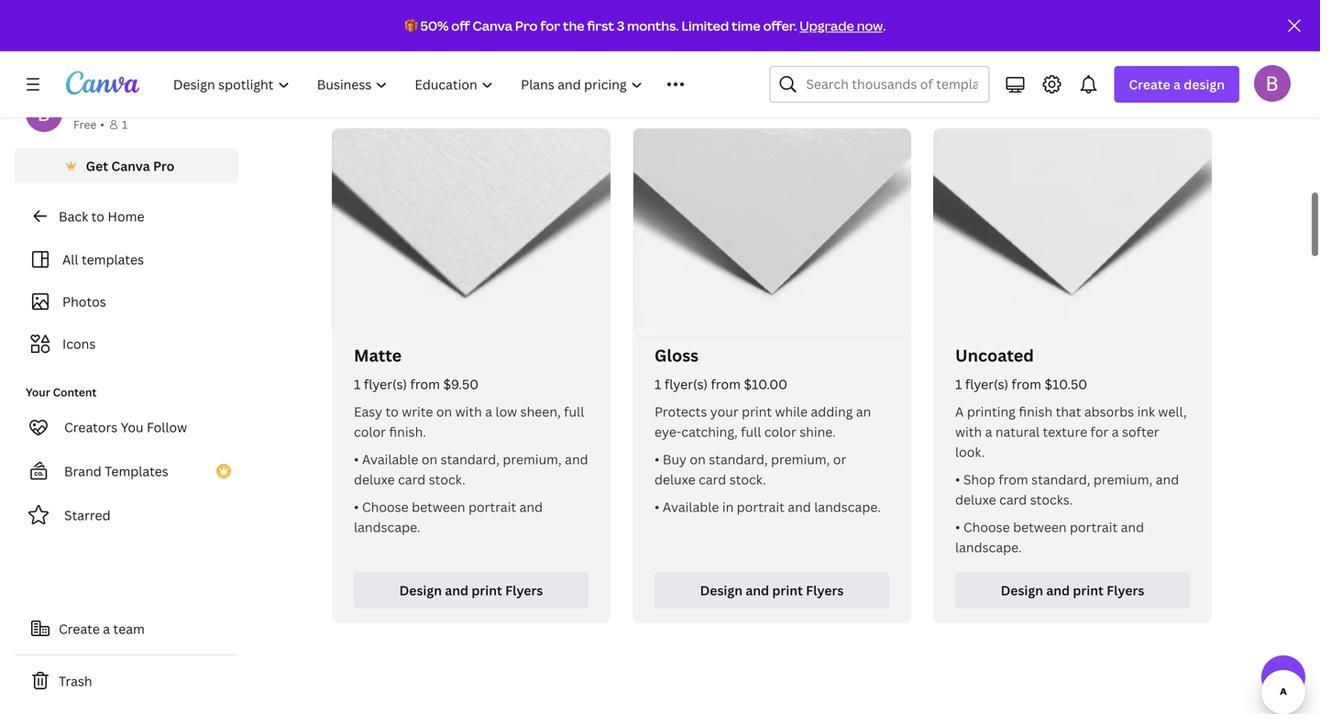 Task type: locate. For each thing, give the bounding box(es) containing it.
to
[[91, 208, 105, 225], [386, 403, 399, 421]]

finish up "natural" on the bottom right of the page
[[1019, 403, 1053, 421]]

standard,
[[441, 451, 500, 468], [709, 451, 768, 468], [1032, 471, 1091, 488]]

you
[[121, 419, 144, 436]]

upgrade
[[800, 17, 855, 34]]

on right buy
[[690, 451, 706, 468]]

a left "natural" on the bottom right of the page
[[986, 423, 993, 441]]

0 horizontal spatial • choose between portrait and landscape.
[[354, 499, 543, 536]]

1 design and print flyers from the left
[[400, 582, 543, 599]]

1 flyer(s) from the left
[[364, 376, 407, 393]]

0 horizontal spatial design
[[400, 582, 442, 599]]

landscape.
[[815, 499, 881, 516], [354, 519, 421, 536], [956, 539, 1022, 556]]

1 vertical spatial landscape.
[[354, 519, 421, 536]]

1 design from the left
[[400, 582, 442, 599]]

1 horizontal spatial stock.
[[730, 471, 767, 488]]

0 horizontal spatial landscape.
[[354, 519, 421, 536]]

1 horizontal spatial full
[[741, 423, 762, 441]]

card down finish.
[[398, 471, 426, 488]]

1 inside uncoated 1 flyer(s) from $10.50
[[956, 376, 963, 393]]

team
[[113, 621, 145, 638]]

1 horizontal spatial flyers
[[806, 582, 844, 599]]

premium, down shine.
[[771, 451, 831, 468]]

3 flyer(s) from the left
[[966, 376, 1009, 393]]

finish.
[[389, 423, 427, 441]]

0 horizontal spatial card
[[398, 471, 426, 488]]

full up the • buy on standard, premium, or deluxe card stock.
[[741, 423, 762, 441]]

an
[[857, 403, 872, 421]]

0 horizontal spatial full
[[564, 403, 585, 421]]

1 vertical spatial printing
[[968, 403, 1016, 421]]

1 horizontal spatial design
[[701, 582, 743, 599]]

pro
[[515, 17, 538, 34], [153, 157, 175, 175]]

between down stocks.
[[1014, 519, 1067, 536]]

and
[[627, 77, 654, 97], [565, 451, 589, 468], [1157, 471, 1180, 488], [520, 499, 543, 516], [788, 499, 812, 516], [1122, 519, 1145, 536], [445, 582, 469, 599], [746, 582, 770, 599], [1047, 582, 1071, 599]]

🎁 50% off canva pro for the first 3 months. limited time offer. upgrade now .
[[405, 17, 887, 34]]

0 horizontal spatial pro
[[153, 157, 175, 175]]

off
[[452, 17, 470, 34]]

portrait right "in"
[[737, 499, 785, 516]]

create a team
[[59, 621, 145, 638]]

flyers
[[506, 582, 543, 599], [806, 582, 844, 599], [1107, 582, 1145, 599]]

1 horizontal spatial shop
[[964, 471, 996, 488]]

2 horizontal spatial standard,
[[1032, 471, 1091, 488]]

choose down finish.
[[362, 499, 409, 516]]

canva right off
[[473, 17, 513, 34]]

1 design and print flyers link from the left
[[354, 572, 589, 609]]

0 horizontal spatial deluxe
[[354, 471, 395, 488]]

1 vertical spatial create
[[59, 621, 100, 638]]

all templates link
[[26, 242, 228, 277]]

on inside •  available on standard, premium, and deluxe card stock.
[[422, 451, 438, 468]]

1 horizontal spatial to
[[386, 403, 399, 421]]

available inside •  available on standard, premium, and deluxe card stock.
[[362, 451, 419, 468]]

2 horizontal spatial with
[[956, 423, 983, 441]]

on inside easy to write on with a low sheen, full color finish.
[[437, 403, 452, 421]]

1 horizontal spatial • choose between portrait and landscape.
[[956, 519, 1145, 556]]

print inside the 'protects your print while adding an eye-catching, full color shine.'
[[742, 403, 772, 421]]

deluxe inside •  available on standard, premium, and deluxe card stock.
[[354, 471, 395, 488]]

2 design and print flyers link from the left
[[655, 572, 890, 609]]

from inside the gloss 1 flyer(s) from $10.00
[[711, 376, 741, 393]]

portrait for gloss
[[737, 499, 785, 516]]

templates
[[105, 463, 169, 480]]

0 horizontal spatial for
[[541, 17, 561, 34]]

full right the sheen,
[[564, 403, 585, 421]]

stock.
[[429, 471, 466, 488], [730, 471, 767, 488]]

from up write
[[411, 376, 440, 393]]

1 vertical spatial choose
[[964, 519, 1011, 536]]

deluxe down look.
[[956, 491, 997, 509]]

premium, inside the • buy on standard, premium, or deluxe card stock.
[[771, 451, 831, 468]]

canva right get
[[111, 157, 150, 175]]

2 horizontal spatial flyer(s)
[[966, 376, 1009, 393]]

from down "natural" on the bottom right of the page
[[999, 471, 1029, 488]]

top level navigation element
[[161, 66, 726, 103], [161, 66, 726, 103]]

1 horizontal spatial landscape.
[[815, 499, 881, 516]]

1 horizontal spatial printing
[[968, 403, 1016, 421]]

card left stocks.
[[1000, 491, 1028, 509]]

• choose between portrait and landscape. down •  available on standard, premium, and deluxe card stock.
[[354, 499, 543, 536]]

standard, inside • shop from standard, premium, and deluxe card stocks.
[[1032, 471, 1091, 488]]

deluxe
[[354, 471, 395, 488], [655, 471, 696, 488], [956, 491, 997, 509]]

flyer(s) inside uncoated 1 flyer(s) from $10.50
[[966, 376, 1009, 393]]

2 vertical spatial with
[[956, 423, 983, 441]]

a inside dropdown button
[[1174, 76, 1181, 93]]

deluxe inside the • buy on standard, premium, or deluxe card stock.
[[655, 471, 696, 488]]

portrait for matte
[[469, 499, 517, 516]]

standard, for uncoated
[[1032, 471, 1091, 488]]

0 vertical spatial for
[[541, 17, 561, 34]]

flyer(s) down uncoated
[[966, 376, 1009, 393]]

stock. for gloss
[[730, 471, 767, 488]]

2 flyers from the left
[[806, 582, 844, 599]]

standard, down catching,
[[709, 451, 768, 468]]

0 horizontal spatial standard,
[[441, 451, 500, 468]]

to for back
[[91, 208, 105, 225]]

1 down gloss
[[655, 376, 662, 393]]

color down while
[[765, 423, 797, 441]]

1 for uncoated
[[956, 376, 963, 393]]

$9.50
[[443, 376, 479, 393]]

mark
[[734, 77, 769, 97]]

0 horizontal spatial design and print flyers
[[400, 582, 543, 599]]

1 inside the gloss 1 flyer(s) from $10.00
[[655, 376, 662, 393]]

stock. up • available in portrait and landscape.
[[730, 471, 767, 488]]

2 horizontal spatial premium,
[[1094, 471, 1153, 488]]

the
[[563, 17, 585, 34]]

1 horizontal spatial create
[[1130, 76, 1171, 93]]

your inside the 'protects your print while adding an eye-catching, full color shine.'
[[711, 403, 739, 421]]

portrait down •  available on standard, premium, and deluxe card stock.
[[469, 499, 517, 516]]

flyer(s) for matte
[[364, 376, 407, 393]]

3 flyers from the left
[[1107, 582, 1145, 599]]

ink
[[1138, 403, 1156, 421]]

on inside the • buy on standard, premium, or deluxe card stock.
[[690, 451, 706, 468]]

flyer(s) inside matte 1 flyer(s) from $9.50
[[364, 376, 407, 393]]

color inside easy to write on with a low sheen, full color finish.
[[354, 423, 386, 441]]

create for create a team
[[59, 621, 100, 638]]

2 color from the left
[[765, 423, 797, 441]]

from for matte
[[411, 376, 440, 393]]

2 horizontal spatial portrait
[[1071, 519, 1118, 536]]

1 flyers from the left
[[506, 582, 543, 599]]

1 stock. from the left
[[429, 471, 466, 488]]

0 horizontal spatial to
[[91, 208, 105, 225]]

deluxe inside • shop from standard, premium, and deluxe card stocks.
[[956, 491, 997, 509]]

color
[[354, 423, 386, 441], [765, 423, 797, 441]]

write
[[402, 403, 433, 421]]

your up catching,
[[711, 403, 739, 421]]

printing right a at the right bottom of the page
[[968, 403, 1016, 421]]

from inside uncoated 1 flyer(s) from $10.50
[[1012, 376, 1042, 393]]

print for matte
[[472, 582, 503, 599]]

texture
[[1044, 423, 1088, 441]]

Search search field
[[807, 67, 978, 102]]

• inside •  available on standard, premium, and deluxe card stock.
[[354, 451, 359, 468]]

2 horizontal spatial design and print flyers
[[1001, 582, 1145, 599]]

design
[[400, 582, 442, 599], [701, 582, 743, 599], [1001, 582, 1044, 599]]

flyer(s) up protects
[[665, 376, 708, 393]]

1
[[122, 117, 128, 132], [354, 376, 361, 393], [655, 376, 662, 393], [956, 376, 963, 393]]

standard, inside the • buy on standard, premium, or deluxe card stock.
[[709, 451, 768, 468]]

1 horizontal spatial card
[[699, 471, 727, 488]]

a left low on the left of the page
[[486, 403, 493, 421]]

.
[[884, 17, 887, 34]]

with
[[773, 77, 804, 97], [456, 403, 482, 421], [956, 423, 983, 441]]

0 vertical spatial landscape.
[[815, 499, 881, 516]]

card inside • shop from standard, premium, and deluxe card stocks.
[[1000, 491, 1028, 509]]

flyer(s) down matte
[[364, 376, 407, 393]]

on for gloss
[[690, 451, 706, 468]]

choose
[[362, 499, 409, 516], [964, 519, 1011, 536]]

catching,
[[682, 423, 738, 441]]

finish inside a printing finish that absorbs ink well, with a natural texture for a softer look.
[[1019, 403, 1053, 421]]

design and print flyers
[[400, 582, 543, 599], [701, 582, 844, 599], [1001, 582, 1145, 599]]

that
[[1056, 403, 1082, 421]]

design and print flyers link
[[354, 572, 589, 609], [655, 572, 890, 609], [956, 572, 1191, 609]]

0 horizontal spatial create
[[59, 621, 100, 638]]

0 horizontal spatial canva
[[111, 157, 150, 175]]

0 vertical spatial pro
[[515, 17, 538, 34]]

a left team
[[103, 621, 110, 638]]

available left "in"
[[663, 499, 720, 516]]

2 horizontal spatial landscape.
[[956, 539, 1022, 556]]

design and print flyers for matte
[[400, 582, 543, 599]]

to inside easy to write on with a low sheen, full color finish.
[[386, 403, 399, 421]]

a printing finish that absorbs ink well, with a natural texture for a softer look.
[[956, 403, 1188, 461]]

your left mark
[[698, 77, 731, 97]]

from for gloss
[[711, 376, 741, 393]]

full
[[564, 403, 585, 421], [741, 423, 762, 441]]

1 vertical spatial between
[[1014, 519, 1067, 536]]

0 horizontal spatial available
[[362, 451, 419, 468]]

2 design and print flyers from the left
[[701, 582, 844, 599]]

3 design from the left
[[1001, 582, 1044, 599]]

1 horizontal spatial design and print flyers link
[[655, 572, 890, 609]]

premium, inside •  available on standard, premium, and deluxe card stock.
[[503, 451, 562, 468]]

1 horizontal spatial premium,
[[771, 451, 831, 468]]

1 vertical spatial shop
[[964, 471, 996, 488]]

1 horizontal spatial portrait
[[737, 499, 785, 516]]

back to home
[[59, 208, 144, 225]]

stock. down easy to write on with a low sheen, full color finish.
[[429, 471, 466, 488]]

1 horizontal spatial deluxe
[[655, 471, 696, 488]]

and inside • shop from standard, premium, and deluxe card stocks.
[[1157, 471, 1180, 488]]

1 horizontal spatial for
[[1091, 423, 1109, 441]]

free
[[73, 117, 97, 132]]

on down finish.
[[422, 451, 438, 468]]

with inside a printing finish that absorbs ink well, with a natural texture for a softer look.
[[956, 423, 983, 441]]

flyer(s) for uncoated
[[966, 376, 1009, 393]]

protects your print while adding an eye-catching, full color shine.
[[655, 403, 872, 441]]

0 vertical spatial with
[[773, 77, 804, 97]]

creators you follow link
[[15, 409, 239, 446]]

3 design and print flyers link from the left
[[956, 572, 1191, 609]]

premium, inside • shop from standard, premium, and deluxe card stocks.
[[1094, 471, 1153, 488]]

• shop from standard, premium, and deluxe card stocks.
[[956, 471, 1180, 509]]

0 horizontal spatial flyer(s)
[[364, 376, 407, 393]]

from left $10.50
[[1012, 376, 1042, 393]]

between
[[412, 499, 466, 516], [1014, 519, 1067, 536]]

1 vertical spatial available
[[663, 499, 720, 516]]

flyer(s) inside the gloss 1 flyer(s) from $10.00
[[665, 376, 708, 393]]

card up "in"
[[699, 471, 727, 488]]

create inside dropdown button
[[1130, 76, 1171, 93]]

premium, for uncoated
[[1094, 471, 1153, 488]]

for left the
[[541, 17, 561, 34]]

$10.00
[[744, 376, 788, 393]]

0 horizontal spatial shop
[[578, 21, 653, 61]]

premium,
[[503, 451, 562, 468], [771, 451, 831, 468], [1094, 471, 1153, 488]]

printing right the special on the right top of the page
[[860, 77, 916, 97]]

1 up a at the right bottom of the page
[[956, 376, 963, 393]]

portrait for uncoated
[[1071, 519, 1118, 536]]

stock. inside •  available on standard, premium, and deluxe card stock.
[[429, 471, 466, 488]]

deluxe down finish.
[[354, 471, 395, 488]]

3 design and print flyers from the left
[[1001, 582, 1145, 599]]

1 horizontal spatial pro
[[515, 17, 538, 34]]

0 horizontal spatial choose
[[362, 499, 409, 516]]

card inside •  available on standard, premium, and deluxe card stock.
[[398, 471, 426, 488]]

full inside the 'protects your print while adding an eye-catching, full color shine.'
[[741, 423, 762, 441]]

0 vertical spatial your
[[698, 77, 731, 97]]

1 vertical spatial full
[[741, 423, 762, 441]]

• choose between portrait and landscape. down stocks.
[[956, 519, 1145, 556]]

card for gloss
[[699, 471, 727, 488]]

uncoated image
[[934, 128, 1213, 338]]

1 vertical spatial with
[[456, 403, 482, 421]]

1 up easy
[[354, 376, 361, 393]]

0 horizontal spatial premium,
[[503, 451, 562, 468]]

0 vertical spatial full
[[564, 403, 585, 421]]

1 vertical spatial your
[[711, 403, 739, 421]]

design and print flyers link for matte
[[354, 572, 589, 609]]

available
[[362, 451, 419, 468], [663, 499, 720, 516]]

0 horizontal spatial flyers
[[506, 582, 543, 599]]

create left design
[[1130, 76, 1171, 93]]

1 vertical spatial to
[[386, 403, 399, 421]]

2 vertical spatial landscape.
[[956, 539, 1022, 556]]

premium, for gloss
[[771, 451, 831, 468]]

color inside the 'protects your print while adding an eye-catching, full color shine.'
[[765, 423, 797, 441]]

1 color from the left
[[354, 423, 386, 441]]

canva
[[473, 17, 513, 34], [111, 157, 150, 175]]

to right back
[[91, 208, 105, 225]]

standard, up stocks.
[[1032, 471, 1091, 488]]

0 vertical spatial finish
[[889, 21, 967, 61]]

create left team
[[59, 621, 100, 638]]

1 horizontal spatial choose
[[964, 519, 1011, 536]]

1 vertical spatial pro
[[153, 157, 175, 175]]

0 vertical spatial to
[[91, 208, 105, 225]]

1 horizontal spatial available
[[663, 499, 720, 516]]

uncoated
[[956, 344, 1035, 367]]

finish
[[889, 21, 967, 61], [1019, 403, 1053, 421]]

0 vertical spatial available
[[362, 451, 419, 468]]

1 vertical spatial finish
[[1019, 403, 1053, 421]]

between for matte
[[412, 499, 466, 516]]

to right easy
[[386, 403, 399, 421]]

with down $9.50
[[456, 403, 482, 421]]

on right write
[[437, 403, 452, 421]]

creators you follow
[[64, 419, 187, 436]]

card
[[398, 471, 426, 488], [699, 471, 727, 488], [1000, 491, 1028, 509]]

color for gloss
[[765, 423, 797, 441]]

or
[[834, 451, 847, 468]]

None search field
[[770, 66, 990, 103]]

0 vertical spatial choose
[[362, 499, 409, 516]]

0 vertical spatial between
[[412, 499, 466, 516]]

0 horizontal spatial printing
[[860, 77, 916, 97]]

from left the $10.00 on the right of page
[[711, 376, 741, 393]]

1 vertical spatial canva
[[111, 157, 150, 175]]

between for uncoated
[[1014, 519, 1067, 536]]

with right mark
[[773, 77, 804, 97]]

for
[[541, 17, 561, 34], [1091, 423, 1109, 441]]

0 horizontal spatial between
[[412, 499, 466, 516]]

stock. for matte
[[429, 471, 466, 488]]

premium, down softer
[[1094, 471, 1153, 488]]

flyers for gloss
[[806, 582, 844, 599]]

1 horizontal spatial canva
[[473, 17, 513, 34]]

2 flyer(s) from the left
[[665, 376, 708, 393]]

shop flyers by paper finish
[[578, 21, 967, 61]]

color down easy
[[354, 423, 386, 441]]

1 horizontal spatial finish
[[1019, 403, 1053, 421]]

1 inside matte 1 flyer(s) from $9.50
[[354, 376, 361, 393]]

0 horizontal spatial color
[[354, 423, 386, 441]]

for down absorbs
[[1091, 423, 1109, 441]]

choose down look.
[[964, 519, 1011, 536]]

between down •  available on standard, premium, and deluxe card stock.
[[412, 499, 466, 516]]

0 vertical spatial canva
[[473, 17, 513, 34]]

2 horizontal spatial card
[[1000, 491, 1028, 509]]

2 horizontal spatial design
[[1001, 582, 1044, 599]]

portrait down • shop from standard, premium, and deluxe card stocks.
[[1071, 519, 1118, 536]]

0 horizontal spatial stock.
[[429, 471, 466, 488]]

from inside • shop from standard, premium, and deluxe card stocks.
[[999, 471, 1029, 488]]

pro up back to home link
[[153, 157, 175, 175]]

create inside button
[[59, 621, 100, 638]]

premium, down the sheen,
[[503, 451, 562, 468]]

a left design
[[1174, 76, 1181, 93]]

🎁
[[405, 17, 418, 34]]

trash link
[[15, 663, 239, 700]]

2 horizontal spatial flyers
[[1107, 582, 1145, 599]]

0 vertical spatial shop
[[578, 21, 653, 61]]

from inside matte 1 flyer(s) from $9.50
[[411, 376, 440, 393]]

deluxe for uncoated
[[956, 491, 997, 509]]

• inside • shop from standard, premium, and deluxe card stocks.
[[956, 471, 961, 488]]

pro left the
[[515, 17, 538, 34]]

1 horizontal spatial between
[[1014, 519, 1067, 536]]

1 horizontal spatial design and print flyers
[[701, 582, 844, 599]]

• choose between portrait and landscape.
[[354, 499, 543, 536], [956, 519, 1145, 556]]

2 design from the left
[[701, 582, 743, 599]]

a down absorbs
[[1112, 423, 1120, 441]]

full inside easy to write on with a low sheen, full color finish.
[[564, 403, 585, 421]]

card inside the • buy on standard, premium, or deluxe card stock.
[[699, 471, 727, 488]]

standard, inside •  available on standard, premium, and deluxe card stock.
[[441, 451, 500, 468]]

1 horizontal spatial color
[[765, 423, 797, 441]]

1 horizontal spatial flyer(s)
[[665, 376, 708, 393]]

choose for uncoated
[[964, 519, 1011, 536]]

0 horizontal spatial portrait
[[469, 499, 517, 516]]

printing inside a printing finish that absorbs ink well, with a natural texture for a softer look.
[[968, 403, 1016, 421]]

shop
[[578, 21, 653, 61], [964, 471, 996, 488]]

1 horizontal spatial standard,
[[709, 451, 768, 468]]

0 horizontal spatial with
[[456, 403, 482, 421]]

1 for gloss
[[655, 376, 662, 393]]

stock. inside the • buy on standard, premium, or deluxe card stock.
[[730, 471, 767, 488]]

with inside easy to write on with a low sheen, full color finish.
[[456, 403, 482, 421]]

finish right .
[[889, 21, 967, 61]]

available down finish.
[[362, 451, 419, 468]]

create a design button
[[1115, 66, 1240, 103]]

0 horizontal spatial design and print flyers link
[[354, 572, 589, 609]]

2 horizontal spatial deluxe
[[956, 491, 997, 509]]

0 vertical spatial create
[[1130, 76, 1171, 93]]

deluxe down buy
[[655, 471, 696, 488]]

matte
[[354, 344, 402, 367]]

with up look.
[[956, 423, 983, 441]]

standard, down easy to write on with a low sheen, full color finish.
[[441, 451, 500, 468]]

2 horizontal spatial design and print flyers link
[[956, 572, 1191, 609]]

1 vertical spatial for
[[1091, 423, 1109, 441]]

shop inside • shop from standard, premium, and deluxe card stocks.
[[964, 471, 996, 488]]

2 stock. from the left
[[730, 471, 767, 488]]

create
[[1130, 76, 1171, 93], [59, 621, 100, 638]]



Task type: vqa. For each thing, say whether or not it's contained in the screenshot.
Tiffany Blue #A0E7E5
no



Task type: describe. For each thing, give the bounding box(es) containing it.
matte 1 flyer(s) from $9.50
[[354, 344, 479, 393]]

finishes.
[[920, 77, 978, 97]]

low
[[496, 403, 518, 421]]

back to home link
[[15, 198, 239, 235]]

print for uncoated
[[1074, 582, 1104, 599]]

flyers
[[659, 21, 746, 61]]

gloss 1 flyer(s) from $10.00
[[655, 344, 788, 393]]

choose for matte
[[362, 499, 409, 516]]

design and print flyers for uncoated
[[1001, 582, 1145, 599]]

landscape. for uncoated
[[956, 539, 1022, 556]]

and inside •  available on standard, premium, and deluxe card stock.
[[565, 451, 589, 468]]

design for gloss
[[701, 582, 743, 599]]

templates
[[82, 251, 144, 268]]

impress and leave your mark with special printing finishes.
[[567, 77, 978, 97]]

create a design
[[1130, 76, 1226, 93]]

available for in
[[663, 499, 720, 516]]

0 horizontal spatial finish
[[889, 21, 967, 61]]

stocks.
[[1031, 491, 1074, 509]]

months.
[[628, 17, 679, 34]]

easy
[[354, 403, 383, 421]]

natural
[[996, 423, 1040, 441]]

uncoated 1 flyer(s) from $10.50
[[956, 344, 1088, 393]]

bob builder image
[[1255, 65, 1292, 102]]

get canva pro
[[86, 157, 175, 175]]

impress
[[567, 77, 623, 97]]

design and print flyers link for uncoated
[[956, 572, 1191, 609]]

for inside a printing finish that absorbs ink well, with a natural texture for a softer look.
[[1091, 423, 1109, 441]]

landscape. for gloss
[[815, 499, 881, 516]]

special
[[807, 77, 857, 97]]

flyers for matte
[[506, 582, 543, 599]]

available for on
[[362, 451, 419, 468]]

free •
[[73, 117, 104, 132]]

$10.50
[[1045, 376, 1088, 393]]

print for gloss
[[773, 582, 803, 599]]

gloss image
[[633, 128, 912, 338]]

well,
[[1159, 403, 1188, 421]]

• inside the • buy on standard, premium, or deluxe card stock.
[[655, 451, 660, 468]]

get canva pro button
[[15, 149, 239, 183]]

50%
[[421, 17, 449, 34]]

3
[[617, 17, 625, 34]]

easy to write on with a low sheen, full color finish.
[[354, 403, 585, 441]]

creators
[[64, 419, 118, 436]]

design and print flyers for gloss
[[701, 582, 844, 599]]

full for gloss
[[741, 423, 762, 441]]

all templates
[[62, 251, 144, 268]]

design
[[1185, 76, 1226, 93]]

design and print flyers link for gloss
[[655, 572, 890, 609]]

0 vertical spatial printing
[[860, 77, 916, 97]]

matte image
[[332, 128, 611, 338]]

home
[[108, 208, 144, 225]]

pro inside button
[[153, 157, 175, 175]]

now
[[857, 17, 884, 34]]

get
[[86, 157, 108, 175]]

canva inside button
[[111, 157, 150, 175]]

trash
[[59, 673, 92, 690]]

limited
[[682, 17, 729, 34]]

card for matte
[[398, 471, 426, 488]]

follow
[[147, 419, 187, 436]]

leave
[[657, 77, 695, 97]]

buy
[[663, 451, 687, 468]]

premium, for matte
[[503, 451, 562, 468]]

1 for matte
[[354, 376, 361, 393]]

shine.
[[800, 423, 836, 441]]

standard, for gloss
[[709, 451, 768, 468]]

deluxe for matte
[[354, 471, 395, 488]]

paper
[[795, 21, 883, 61]]

• choose between portrait and landscape. for uncoated
[[956, 519, 1145, 556]]

protects
[[655, 403, 708, 421]]

eye-
[[655, 423, 682, 441]]

design for matte
[[400, 582, 442, 599]]

upgrade now button
[[800, 17, 884, 34]]

card for uncoated
[[1000, 491, 1028, 509]]

photos link
[[26, 284, 228, 319]]

while
[[776, 403, 808, 421]]

1 horizontal spatial with
[[773, 77, 804, 97]]

deluxe for gloss
[[655, 471, 696, 488]]

starred link
[[15, 497, 239, 534]]

on for matte
[[422, 451, 438, 468]]

sheen,
[[521, 403, 561, 421]]

• choose between portrait and landscape. for matte
[[354, 499, 543, 536]]

icons link
[[26, 327, 228, 361]]

brand
[[64, 463, 102, 480]]

your content
[[26, 385, 97, 400]]

a inside button
[[103, 621, 110, 638]]

content
[[53, 385, 97, 400]]

offer.
[[764, 17, 797, 34]]

photos
[[62, 293, 106, 311]]

absorbs
[[1085, 403, 1135, 421]]

gloss
[[655, 344, 699, 367]]

your
[[26, 385, 50, 400]]

1 right free •
[[122, 117, 128, 132]]

landscape. for matte
[[354, 519, 421, 536]]

full for matte
[[564, 403, 585, 421]]

• buy on standard, premium, or deluxe card stock.
[[655, 451, 847, 488]]

first
[[588, 17, 615, 34]]

icons
[[62, 335, 96, 353]]

a
[[956, 403, 964, 421]]

a inside easy to write on with a low sheen, full color finish.
[[486, 403, 493, 421]]

brand templates link
[[15, 453, 239, 490]]

to for easy
[[386, 403, 399, 421]]

color for matte
[[354, 423, 386, 441]]

adding
[[811, 403, 853, 421]]

brand templates
[[64, 463, 169, 480]]

from for uncoated
[[1012, 376, 1042, 393]]

by
[[752, 21, 789, 61]]

standard, for matte
[[441, 451, 500, 468]]

softer
[[1123, 423, 1160, 441]]

starred
[[64, 507, 111, 524]]

create a team button
[[15, 611, 239, 648]]

look.
[[956, 444, 986, 461]]

time
[[732, 17, 761, 34]]

create for create a design
[[1130, 76, 1171, 93]]

in
[[723, 499, 734, 516]]

flyer(s) for gloss
[[665, 376, 708, 393]]

all
[[62, 251, 78, 268]]

• available in portrait and landscape.
[[655, 499, 881, 516]]

flyers for uncoated
[[1107, 582, 1145, 599]]

design for uncoated
[[1001, 582, 1044, 599]]



